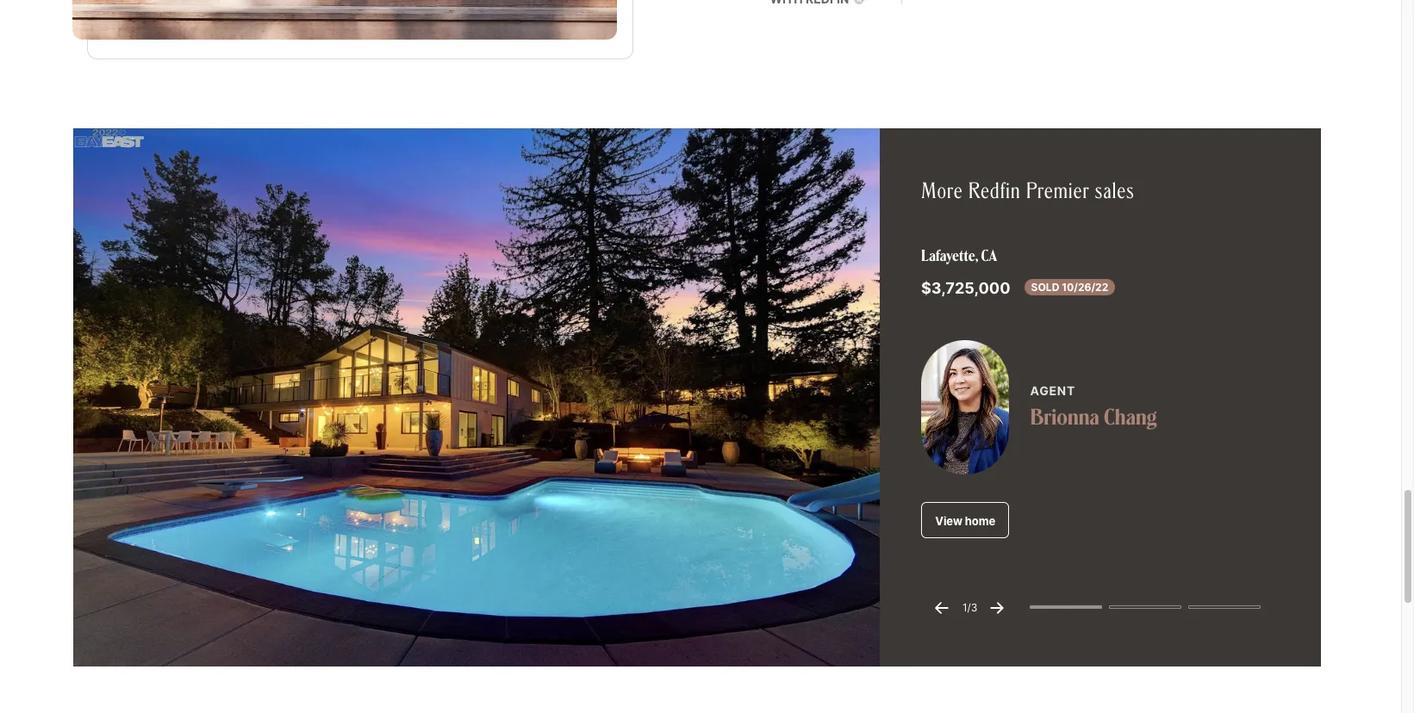 Task type: locate. For each thing, give the bounding box(es) containing it.
/
[[968, 602, 972, 615]]

view home
[[936, 515, 996, 528]]

redfin
[[969, 176, 1021, 205]]

home
[[966, 515, 996, 528]]

view home button
[[922, 502, 1010, 539]]

$3,725,000
[[922, 280, 1011, 298]]

chang
[[1105, 402, 1158, 431]]

more redfin premier sales
[[922, 176, 1135, 205]]

3
[[972, 602, 978, 615]]

1 / 3
[[963, 602, 978, 615]]

sold 10/26/22
[[1032, 281, 1109, 294]]



Task type: vqa. For each thing, say whether or not it's contained in the screenshot.
AGENT
yes



Task type: describe. For each thing, give the bounding box(es) containing it.
sold
[[1032, 281, 1060, 294]]

view
[[936, 515, 963, 528]]

sales
[[1095, 176, 1135, 205]]

lafayette
[[922, 246, 976, 265]]

premier
[[1026, 176, 1090, 205]]

agent brionna chang
[[1031, 383, 1158, 431]]

10/26/22
[[1062, 281, 1109, 294]]

1
[[963, 602, 968, 615]]

brionna
[[1031, 402, 1100, 431]]

,
[[976, 246, 979, 265]]

redfin agent image
[[922, 340, 1010, 475]]

lafayette , ca
[[922, 246, 998, 265]]

more
[[922, 176, 964, 205]]

ca
[[982, 246, 998, 265]]

brionna chang link
[[1031, 402, 1158, 431]]

agent
[[1031, 383, 1076, 398]]



